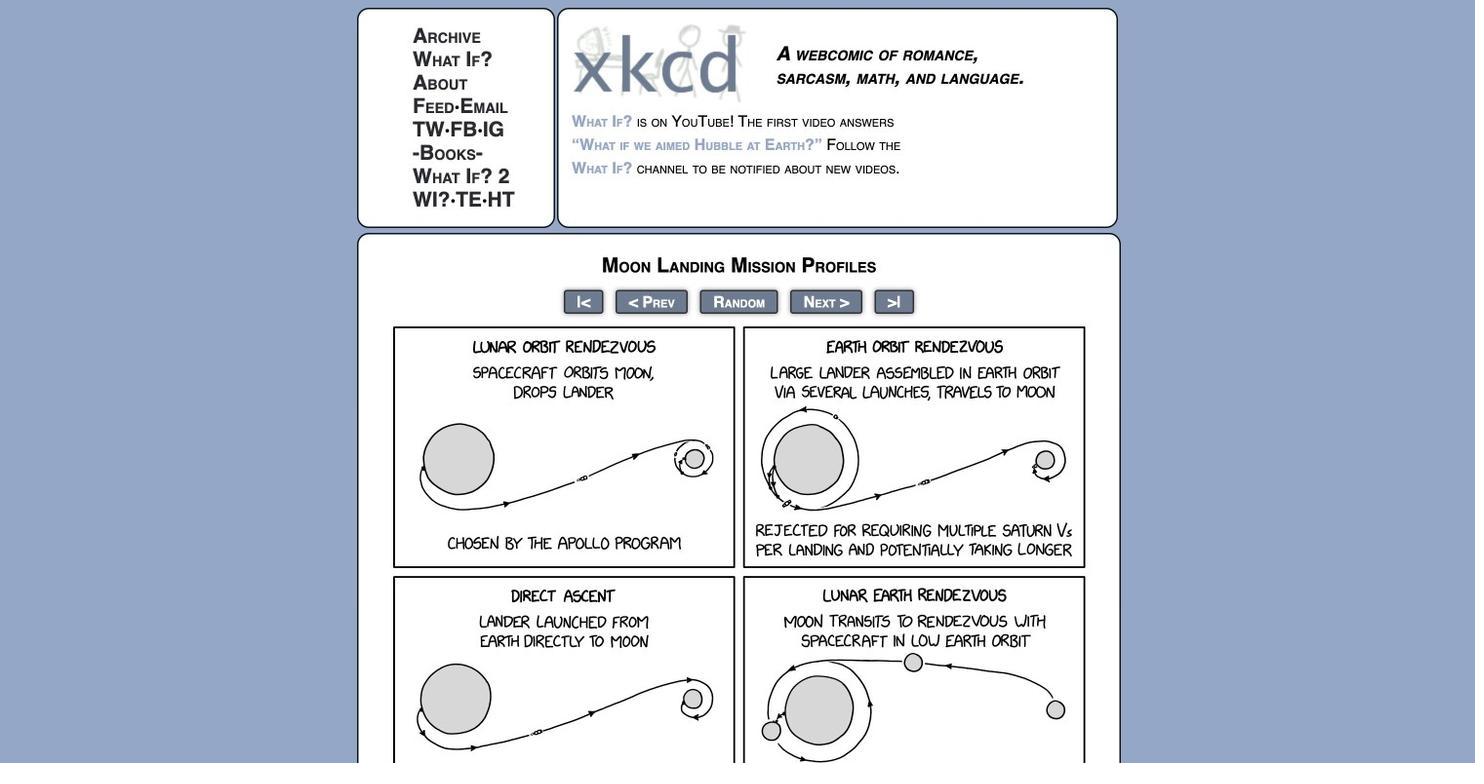 Task type: locate. For each thing, give the bounding box(es) containing it.
moon landing mission profiles image
[[393, 327, 1085, 764]]



Task type: describe. For each thing, give the bounding box(es) containing it.
xkcd.com logo image
[[572, 22, 752, 103]]



